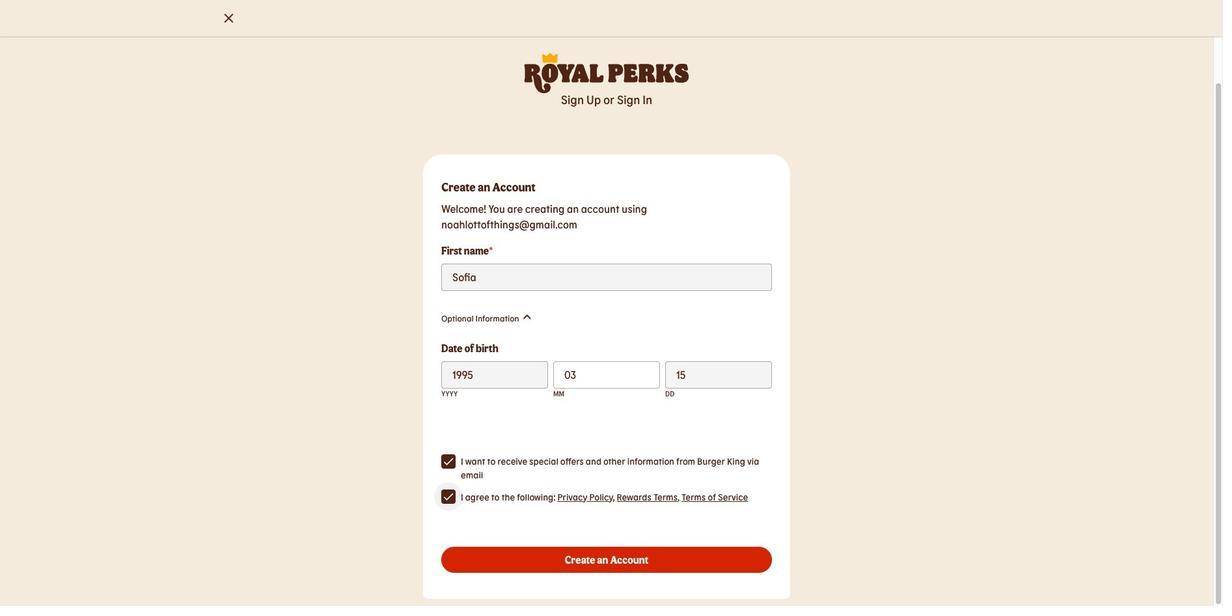 Task type: vqa. For each thing, say whether or not it's contained in the screenshot.
group "element"
yes



Task type: locate. For each thing, give the bounding box(es) containing it.
heading
[[441, 180, 772, 193]]

Date of birth Day field
[[665, 361, 772, 389]]

Date of birth Year field
[[441, 361, 548, 389]]

Name field
[[441, 264, 772, 291]]

Date of birth Month field
[[553, 361, 660, 389]]



Task type: describe. For each thing, give the bounding box(es) containing it.
group element
[[441, 340, 772, 415]]



